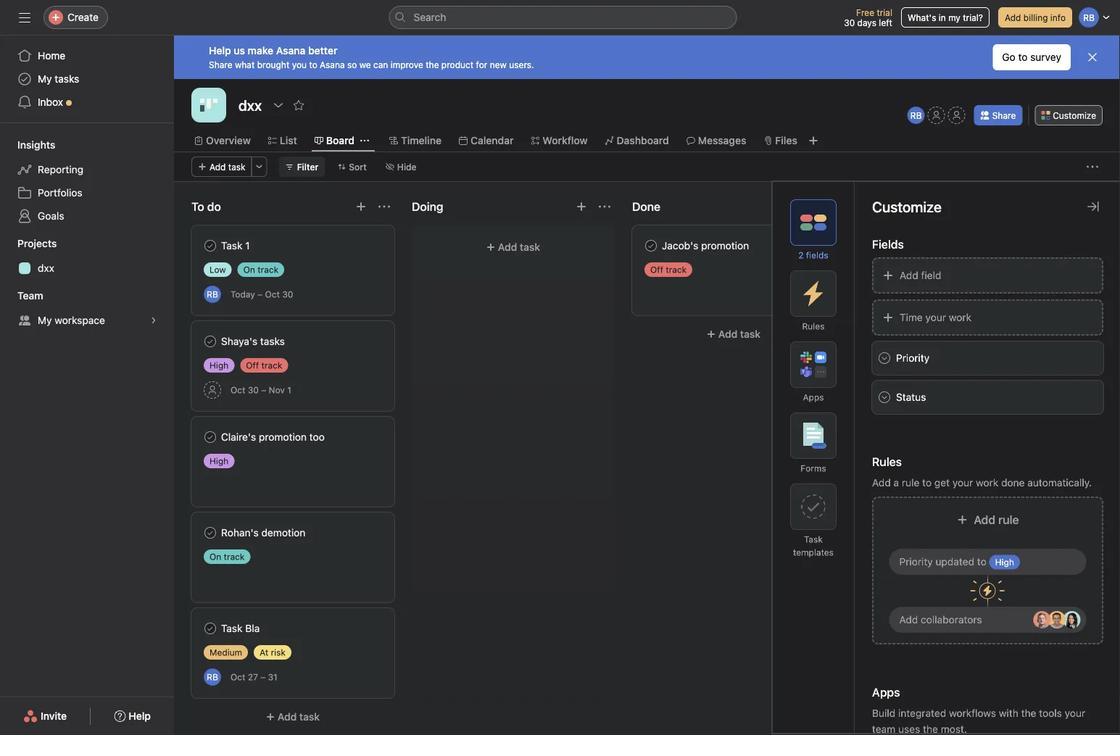 Task type: vqa. For each thing, say whether or not it's contained in the screenshot.
Close icon
no



Task type: locate. For each thing, give the bounding box(es) containing it.
0 horizontal spatial promotion
[[259, 431, 307, 443]]

apps up forms
[[803, 392, 824, 403]]

0 vertical spatial oct
[[265, 289, 280, 300]]

apps up build
[[873, 686, 900, 700]]

off track down jacob's
[[651, 265, 687, 275]]

task
[[221, 240, 243, 252], [804, 535, 823, 545], [221, 623, 243, 635]]

1 vertical spatial oct
[[231, 385, 245, 395]]

30 left "nov"
[[248, 385, 259, 395]]

1 vertical spatial rule
[[999, 513, 1020, 527]]

0 vertical spatial 30
[[844, 17, 855, 28]]

0 horizontal spatial on
[[210, 552, 221, 562]]

show options image
[[273, 99, 284, 111]]

to left get
[[923, 477, 932, 489]]

0 horizontal spatial off track
[[246, 360, 282, 371]]

1 completed checkbox from the top
[[202, 237, 219, 255]]

time
[[900, 312, 923, 324]]

2 vertical spatial rb button
[[204, 669, 221, 686]]

reporting
[[38, 164, 84, 176]]

high down shaya's at the top left of page
[[210, 360, 229, 371]]

off for high
[[246, 360, 259, 371]]

work inside button
[[949, 312, 972, 324]]

updated
[[936, 556, 975, 568]]

sort button
[[331, 157, 373, 177]]

– right today
[[258, 289, 263, 300]]

1 vertical spatial share
[[993, 110, 1016, 120]]

3 completed image from the top
[[202, 429, 219, 446]]

promotion left too on the bottom
[[259, 431, 307, 443]]

off down shaya's tasks at top
[[246, 360, 259, 371]]

1 vertical spatial task
[[804, 535, 823, 545]]

2 completed checkbox from the top
[[202, 333, 219, 350]]

task templates
[[794, 535, 834, 558]]

risk
[[271, 648, 286, 658]]

help inside dropdown button
[[129, 710, 151, 722]]

fields
[[807, 250, 829, 260]]

completed image left claire's
[[202, 429, 219, 446]]

promotion right jacob's
[[702, 240, 749, 252]]

1 vertical spatial my
[[38, 314, 52, 326]]

1 horizontal spatial add task image
[[796, 201, 808, 213]]

0 vertical spatial the
[[426, 59, 439, 70]]

add field button
[[873, 257, 1104, 294]]

30 inside free trial 30 days left
[[844, 17, 855, 28]]

completed image
[[202, 237, 219, 255], [202, 333, 219, 350], [202, 429, 219, 446]]

your right get
[[953, 477, 974, 489]]

1 vertical spatial work
[[976, 477, 999, 489]]

workflow link
[[531, 133, 588, 149]]

the down integrated
[[923, 724, 939, 736]]

30 left "days"
[[844, 17, 855, 28]]

your
[[926, 312, 947, 324], [953, 477, 974, 489], [1065, 708, 1086, 720]]

1 vertical spatial your
[[953, 477, 974, 489]]

completed image for task
[[202, 620, 219, 638]]

add billing info button
[[999, 7, 1073, 28]]

off track
[[651, 265, 687, 275], [246, 360, 282, 371]]

off track for high
[[246, 360, 282, 371]]

0 vertical spatial task
[[221, 240, 243, 252]]

0 horizontal spatial your
[[926, 312, 947, 324]]

oct right today
[[265, 289, 280, 300]]

2 vertical spatial the
[[923, 724, 939, 736]]

completed checkbox left rohan's
[[202, 524, 219, 542]]

high inside 'priority updated to high'
[[996, 557, 1015, 568]]

priority for priority updated to high
[[900, 556, 933, 568]]

add tab image
[[808, 135, 820, 147]]

0 vertical spatial off
[[651, 265, 664, 275]]

rule down done
[[999, 513, 1020, 527]]

invite
[[41, 710, 67, 722]]

1 vertical spatial on
[[210, 552, 221, 562]]

my workspace
[[38, 314, 105, 326]]

0 horizontal spatial share
[[209, 59, 233, 70]]

work right time
[[949, 312, 972, 324]]

overview link
[[194, 133, 251, 149]]

add task image for done
[[796, 201, 808, 213]]

so
[[347, 59, 357, 70]]

1 vertical spatial apps
[[873, 686, 900, 700]]

1 horizontal spatial help
[[209, 45, 231, 57]]

filter button
[[279, 157, 325, 177]]

1 vertical spatial rb button
[[204, 286, 221, 303]]

tab actions image
[[360, 136, 369, 145]]

task left 'bla'
[[221, 623, 243, 635]]

track down jacob's
[[666, 265, 687, 275]]

add task button
[[191, 157, 252, 177], [421, 234, 606, 260], [633, 321, 836, 347], [191, 704, 395, 730]]

more section actions image
[[379, 201, 390, 213]]

track up "nov"
[[262, 360, 282, 371]]

add inside button
[[900, 269, 919, 281]]

1 vertical spatial customize
[[873, 198, 942, 215]]

section
[[901, 200, 940, 214]]

time your work
[[900, 312, 972, 324]]

to right you
[[309, 59, 318, 70]]

us
[[234, 45, 245, 57]]

rb for task 1
[[207, 289, 218, 300]]

1 horizontal spatial share
[[993, 110, 1016, 120]]

high down add rule
[[996, 557, 1015, 568]]

add task image
[[576, 201, 588, 213], [796, 201, 808, 213]]

help for help us make asana better share what brought you to asana so we can improve the product for new users.
[[209, 45, 231, 57]]

0 horizontal spatial work
[[949, 312, 972, 324]]

add task image left more section actions icon
[[576, 201, 588, 213]]

0 vertical spatial promotion
[[702, 240, 749, 252]]

projects element
[[0, 231, 174, 283]]

my
[[949, 12, 961, 22]]

30
[[844, 17, 855, 28], [282, 289, 293, 300], [248, 385, 259, 395]]

users.
[[509, 59, 534, 70]]

home
[[38, 50, 65, 62]]

reporting link
[[9, 158, 165, 181]]

your right "tools"
[[1065, 708, 1086, 720]]

2 fields
[[799, 250, 829, 260]]

0 vertical spatial rules
[[803, 321, 825, 331]]

help inside help us make asana better share what brought you to asana so we can improve the product for new users.
[[209, 45, 231, 57]]

help for help
[[129, 710, 151, 722]]

trial?
[[963, 12, 984, 22]]

0 vertical spatial rb button
[[908, 107, 925, 124]]

1 completed image from the top
[[202, 237, 219, 255]]

claire's promotion too
[[221, 431, 325, 443]]

high down claire's
[[210, 456, 229, 466]]

1 vertical spatial –
[[261, 385, 266, 395]]

0 vertical spatial work
[[949, 312, 972, 324]]

1 vertical spatial completed image
[[202, 524, 219, 542]]

task for task 1
[[221, 240, 243, 252]]

0 vertical spatial off track
[[651, 265, 687, 275]]

too
[[310, 431, 325, 443]]

priority
[[897, 352, 930, 364], [900, 556, 933, 568]]

2 horizontal spatial 30
[[844, 17, 855, 28]]

share
[[209, 59, 233, 70], [993, 110, 1016, 120]]

priority left updated
[[900, 556, 933, 568]]

customize up more actions image
[[1053, 110, 1097, 120]]

1 vertical spatial promotion
[[259, 431, 307, 443]]

2 vertical spatial rb
[[207, 672, 218, 683]]

my inside my workspace "link"
[[38, 314, 52, 326]]

today
[[231, 289, 255, 300]]

collaborators
[[921, 614, 983, 626]]

customize inside dropdown button
[[1053, 110, 1097, 120]]

1 horizontal spatial on
[[243, 265, 255, 275]]

off for jacob's promotion
[[651, 265, 664, 275]]

0 horizontal spatial the
[[426, 59, 439, 70]]

0 vertical spatial priority
[[897, 352, 930, 364]]

to right go
[[1019, 51, 1028, 63]]

2 vertical spatial completed image
[[202, 429, 219, 446]]

completed checkbox for jacob's
[[643, 237, 660, 255]]

1 horizontal spatial customize
[[1053, 110, 1097, 120]]

None text field
[[235, 92, 266, 118]]

my inside my tasks link
[[38, 73, 52, 85]]

0 vertical spatial on track
[[243, 265, 279, 275]]

my up inbox
[[38, 73, 52, 85]]

oct left "nov"
[[231, 385, 245, 395]]

1 vertical spatial on track
[[210, 552, 245, 562]]

promotion for claire's
[[259, 431, 307, 443]]

completed checkbox up low at the left of page
[[202, 237, 219, 255]]

track down rohan's
[[224, 552, 245, 562]]

completed image for task 1
[[202, 237, 219, 255]]

2 vertical spatial high
[[996, 557, 1015, 568]]

0 vertical spatial my
[[38, 73, 52, 85]]

search button
[[389, 6, 737, 29]]

task up low at the left of page
[[221, 240, 243, 252]]

off track up oct 30 – nov 1 on the left bottom of page
[[246, 360, 282, 371]]

more actions image
[[255, 162, 264, 171]]

1 vertical spatial off track
[[246, 360, 282, 371]]

1 add task image from the left
[[576, 201, 588, 213]]

make
[[248, 45, 274, 57]]

0 vertical spatial on
[[243, 265, 255, 275]]

1 horizontal spatial the
[[923, 724, 939, 736]]

2 completed image from the top
[[202, 333, 219, 350]]

to
[[1019, 51, 1028, 63], [309, 59, 318, 70], [923, 477, 932, 489], [978, 556, 987, 568]]

1 horizontal spatial 30
[[282, 289, 293, 300]]

0 horizontal spatial tasks
[[55, 73, 79, 85]]

Completed checkbox
[[202, 237, 219, 255], [202, 333, 219, 350]]

info
[[1051, 12, 1066, 22]]

2 vertical spatial 30
[[248, 385, 259, 395]]

dxx
[[38, 262, 54, 274]]

banner
[[174, 36, 1121, 79]]

at
[[260, 648, 269, 658]]

goals
[[38, 210, 64, 222]]

0 vertical spatial your
[[926, 312, 947, 324]]

completed image up low at the left of page
[[202, 237, 219, 255]]

on track for rohan's demotion
[[210, 552, 245, 562]]

task inside task templates
[[804, 535, 823, 545]]

work left done
[[976, 477, 999, 489]]

my for my tasks
[[38, 73, 52, 85]]

1 horizontal spatial tasks
[[260, 335, 285, 347]]

my
[[38, 73, 52, 85], [38, 314, 52, 326]]

2 vertical spatial completed image
[[202, 620, 219, 638]]

0 vertical spatial –
[[258, 289, 263, 300]]

what's in my trial?
[[908, 12, 984, 22]]

completed checkbox for claire's
[[202, 429, 219, 446]]

list link
[[268, 133, 297, 149]]

the right with
[[1022, 708, 1037, 720]]

1 vertical spatial high
[[210, 456, 229, 466]]

1 vertical spatial completed image
[[202, 333, 219, 350]]

dxx link
[[9, 257, 165, 280]]

completed image up medium
[[202, 620, 219, 638]]

2 horizontal spatial the
[[1022, 708, 1037, 720]]

dashboard link
[[605, 133, 669, 149]]

2 vertical spatial oct
[[231, 672, 245, 683]]

priority up "status"
[[897, 352, 930, 364]]

completed checkbox left jacob's
[[643, 237, 660, 255]]

the inside help us make asana better share what brought you to asana so we can improve the product for new users.
[[426, 59, 439, 70]]

today – oct 30
[[231, 289, 293, 300]]

fields
[[873, 238, 904, 251]]

tasks right shaya's at the top left of page
[[260, 335, 285, 347]]

0 vertical spatial high
[[210, 360, 229, 371]]

task for task templates
[[804, 535, 823, 545]]

on track down rohan's
[[210, 552, 245, 562]]

add task image
[[355, 201, 367, 213]]

more actions image
[[1087, 161, 1099, 173]]

0 vertical spatial share
[[209, 59, 233, 70]]

go
[[1003, 51, 1016, 63]]

1 vertical spatial off
[[246, 360, 259, 371]]

completed image left jacob's
[[643, 237, 660, 255]]

0 vertical spatial help
[[209, 45, 231, 57]]

0 vertical spatial customize
[[1053, 110, 1097, 120]]

completed image
[[643, 237, 660, 255], [202, 524, 219, 542], [202, 620, 219, 638]]

promotion for jacob's
[[702, 240, 749, 252]]

2 my from the top
[[38, 314, 52, 326]]

1 horizontal spatial rules
[[873, 455, 902, 469]]

0 horizontal spatial 1
[[245, 240, 250, 252]]

free trial 30 days left
[[844, 7, 893, 28]]

your right time
[[926, 312, 947, 324]]

0 vertical spatial tasks
[[55, 73, 79, 85]]

rb button
[[908, 107, 925, 124], [204, 286, 221, 303], [204, 669, 221, 686]]

on down rohan's
[[210, 552, 221, 562]]

1 vertical spatial tasks
[[260, 335, 285, 347]]

add collaborators
[[900, 614, 983, 626]]

to inside 'button'
[[1019, 51, 1028, 63]]

completed checkbox left shaya's at the top left of page
[[202, 333, 219, 350]]

customize up the fields
[[873, 198, 942, 215]]

30 right today
[[282, 289, 293, 300]]

0 horizontal spatial off
[[246, 360, 259, 371]]

1 up today
[[245, 240, 250, 252]]

on for rohan's demotion
[[210, 552, 221, 562]]

oct left 27
[[231, 672, 245, 683]]

1 vertical spatial 1
[[287, 385, 291, 395]]

rule right a
[[902, 477, 920, 489]]

0 horizontal spatial help
[[129, 710, 151, 722]]

filter
[[297, 162, 319, 172]]

0 vertical spatial apps
[[803, 392, 824, 403]]

a
[[894, 477, 900, 489]]

1 vertical spatial 30
[[282, 289, 293, 300]]

at risk
[[260, 648, 286, 658]]

share down go
[[993, 110, 1016, 120]]

1 vertical spatial help
[[129, 710, 151, 722]]

your inside build integrated workflows with the tools your team uses the most.
[[1065, 708, 1086, 720]]

1 horizontal spatial promotion
[[702, 240, 749, 252]]

2 horizontal spatial your
[[1065, 708, 1086, 720]]

on track for low
[[243, 265, 279, 275]]

add task image for doing
[[576, 201, 588, 213]]

0 vertical spatial completed image
[[643, 237, 660, 255]]

– left "nov"
[[261, 385, 266, 395]]

on track up today – oct 30
[[243, 265, 279, 275]]

2 vertical spatial –
[[261, 672, 266, 683]]

0 vertical spatial rule
[[902, 477, 920, 489]]

we
[[360, 59, 371, 70]]

completed checkbox for shaya's
[[202, 333, 219, 350]]

tasks down home
[[55, 73, 79, 85]]

my down team
[[38, 314, 52, 326]]

banner containing help us make asana better
[[174, 36, 1121, 79]]

track up today – oct 30
[[258, 265, 279, 275]]

see details, my workspace image
[[149, 316, 158, 325]]

add
[[1005, 12, 1022, 22], [210, 162, 226, 172], [876, 200, 898, 214], [498, 241, 517, 253], [900, 269, 919, 281], [719, 328, 738, 340], [873, 477, 891, 489], [974, 513, 996, 527], [900, 614, 918, 626], [278, 711, 297, 723]]

add task
[[210, 162, 246, 172], [498, 241, 540, 253], [719, 328, 761, 340], [278, 711, 320, 723]]

completed checkbox left claire's
[[202, 429, 219, 446]]

add task image up '2'
[[796, 201, 808, 213]]

rb button for task bla
[[204, 669, 221, 686]]

31
[[268, 672, 278, 683]]

tasks inside global element
[[55, 73, 79, 85]]

2 vertical spatial your
[[1065, 708, 1086, 720]]

1 vertical spatial rb
[[207, 289, 218, 300]]

1 my from the top
[[38, 73, 52, 85]]

0 horizontal spatial customize
[[873, 198, 942, 215]]

0 vertical spatial completed image
[[202, 237, 219, 255]]

to inside help us make asana better share what brought you to asana so we can improve the product for new users.
[[309, 59, 318, 70]]

workflows
[[950, 708, 997, 720]]

in
[[939, 12, 946, 22]]

for
[[476, 59, 488, 70]]

off down jacob's
[[651, 265, 664, 275]]

1 vertical spatial completed checkbox
[[202, 333, 219, 350]]

0 horizontal spatial 30
[[248, 385, 259, 395]]

can
[[374, 59, 388, 70]]

on
[[243, 265, 255, 275], [210, 552, 221, 562]]

completed image left rohan's
[[202, 524, 219, 542]]

tasks for shaya's tasks
[[260, 335, 285, 347]]

1 right "nov"
[[287, 385, 291, 395]]

Completed checkbox
[[643, 237, 660, 255], [202, 429, 219, 446], [202, 524, 219, 542], [202, 620, 219, 638]]

task up templates
[[804, 535, 823, 545]]

dismiss image
[[1087, 51, 1099, 63]]

2 add task image from the left
[[796, 201, 808, 213]]

claire's
[[221, 431, 256, 443]]

the left product
[[426, 59, 439, 70]]

rules up a
[[873, 455, 902, 469]]

– left 31
[[261, 672, 266, 683]]

completed image left shaya's at the top left of page
[[202, 333, 219, 350]]

share left what at top
[[209, 59, 233, 70]]

2 vertical spatial task
[[221, 623, 243, 635]]

0 vertical spatial completed checkbox
[[202, 237, 219, 255]]

1 vertical spatial priority
[[900, 556, 933, 568]]

portfolios link
[[9, 181, 165, 205]]

hide button
[[379, 157, 423, 177]]

on up today
[[243, 265, 255, 275]]

teams element
[[0, 283, 174, 335]]

completed checkbox up medium
[[202, 620, 219, 638]]

jacob's
[[662, 240, 699, 252]]

home link
[[9, 44, 165, 67]]

my for my workspace
[[38, 314, 52, 326]]

rules down 2 fields
[[803, 321, 825, 331]]

1 vertical spatial the
[[1022, 708, 1037, 720]]

go to survey
[[1003, 51, 1062, 63]]



Task type: describe. For each thing, give the bounding box(es) containing it.
team
[[17, 290, 43, 302]]

share inside button
[[993, 110, 1016, 120]]

inbox link
[[9, 91, 165, 114]]

more section actions image
[[599, 201, 611, 213]]

free
[[857, 7, 875, 17]]

board image
[[200, 96, 218, 114]]

integrated
[[899, 708, 947, 720]]

0 vertical spatial 1
[[245, 240, 250, 252]]

add billing info
[[1005, 12, 1066, 22]]

search list box
[[389, 6, 737, 29]]

most.
[[941, 724, 968, 736]]

insights element
[[0, 132, 174, 231]]

jacob's promotion
[[662, 240, 749, 252]]

help button
[[105, 704, 160, 730]]

projects button
[[0, 236, 57, 251]]

calendar link
[[459, 133, 514, 149]]

board
[[326, 135, 355, 147]]

completed checkbox for rohan's
[[202, 524, 219, 542]]

search
[[414, 11, 446, 23]]

my tasks
[[38, 73, 79, 85]]

shaya's tasks
[[221, 335, 285, 347]]

share button
[[975, 105, 1023, 125]]

done
[[1002, 477, 1025, 489]]

to right updated
[[978, 556, 987, 568]]

track for low
[[258, 265, 279, 275]]

27
[[248, 672, 258, 683]]

– for bla
[[261, 672, 266, 683]]

board link
[[315, 133, 355, 149]]

to do
[[191, 200, 221, 214]]

what's in my trial? button
[[902, 7, 990, 28]]

rb for task bla
[[207, 672, 218, 683]]

add to starred image
[[293, 99, 305, 111]]

0 horizontal spatial rules
[[803, 321, 825, 331]]

priority for priority
[[897, 352, 930, 364]]

1 horizontal spatial 1
[[287, 385, 291, 395]]

projects
[[17, 238, 57, 250]]

0 horizontal spatial rule
[[902, 477, 920, 489]]

on for low
[[243, 265, 255, 275]]

calendar
[[471, 135, 514, 147]]

oct 27 – 31
[[231, 672, 278, 683]]

status
[[897, 391, 927, 403]]

left
[[879, 17, 893, 28]]

hide
[[397, 162, 417, 172]]

track for rohan's demotion
[[224, 552, 245, 562]]

go to survey button
[[993, 44, 1071, 70]]

oct for tasks
[[231, 385, 245, 395]]

completed image for jacob's
[[643, 237, 660, 255]]

timeline link
[[390, 133, 442, 149]]

insights
[[17, 139, 55, 151]]

time your work button
[[873, 300, 1104, 336]]

task 1
[[221, 240, 250, 252]]

survey
[[1031, 51, 1062, 63]]

share inside help us make asana better share what brought you to asana so we can improve the product for new users.
[[209, 59, 233, 70]]

medium
[[210, 648, 242, 658]]

get
[[935, 477, 950, 489]]

your inside button
[[926, 312, 947, 324]]

hide sidebar image
[[19, 12, 30, 23]]

tasks for my tasks
[[55, 73, 79, 85]]

asana
[[320, 59, 345, 70]]

global element
[[0, 36, 174, 123]]

task for task bla
[[221, 623, 243, 635]]

invite button
[[14, 704, 76, 730]]

oct for bla
[[231, 672, 245, 683]]

portfolios
[[38, 187, 82, 199]]

task bla
[[221, 623, 260, 635]]

with
[[999, 708, 1019, 720]]

build integrated workflows with the tools your team uses the most.
[[873, 708, 1086, 736]]

nov
[[269, 385, 285, 395]]

tools
[[1040, 708, 1063, 720]]

1 horizontal spatial work
[[976, 477, 999, 489]]

create
[[67, 11, 99, 23]]

0 vertical spatial rb
[[911, 110, 922, 120]]

overview
[[206, 135, 251, 147]]

inbox
[[38, 96, 63, 108]]

asana better
[[276, 45, 338, 57]]

sort
[[349, 162, 367, 172]]

completed image for claire's promotion too
[[202, 429, 219, 446]]

bla
[[245, 623, 260, 635]]

– for tasks
[[261, 385, 266, 395]]

shaya's
[[221, 335, 258, 347]]

improve
[[391, 59, 423, 70]]

rohan's demotion
[[221, 527, 306, 539]]

days
[[858, 17, 877, 28]]

billing
[[1024, 12, 1048, 22]]

demotion
[[262, 527, 306, 539]]

goals link
[[9, 205, 165, 228]]

rb button for task 1
[[204, 286, 221, 303]]

automatically.
[[1028, 477, 1093, 489]]

completed image for rohan's
[[202, 524, 219, 542]]

1 vertical spatial rules
[[873, 455, 902, 469]]

list
[[280, 135, 297, 147]]

new
[[490, 59, 507, 70]]

completed checkbox for task
[[202, 237, 219, 255]]

track for jacob's promotion
[[666, 265, 687, 275]]

customize button
[[1035, 105, 1103, 125]]

my tasks link
[[9, 67, 165, 91]]

create button
[[44, 6, 108, 29]]

completed image for shaya's tasks
[[202, 333, 219, 350]]

add a rule to get your work done automatically.
[[873, 477, 1093, 489]]

1 horizontal spatial rule
[[999, 513, 1020, 527]]

add section button
[[853, 194, 946, 220]]

trial
[[877, 7, 893, 17]]

track for high
[[262, 360, 282, 371]]

messages
[[698, 135, 747, 147]]

what's
[[908, 12, 937, 22]]

off track for jacob's promotion
[[651, 265, 687, 275]]

files link
[[764, 133, 798, 149]]

close details image
[[1088, 201, 1100, 213]]

0 horizontal spatial apps
[[803, 392, 824, 403]]

1 horizontal spatial your
[[953, 477, 974, 489]]

add section
[[876, 200, 940, 214]]

timeline
[[401, 135, 442, 147]]

my workspace link
[[9, 309, 165, 332]]

completed checkbox for task
[[202, 620, 219, 638]]



